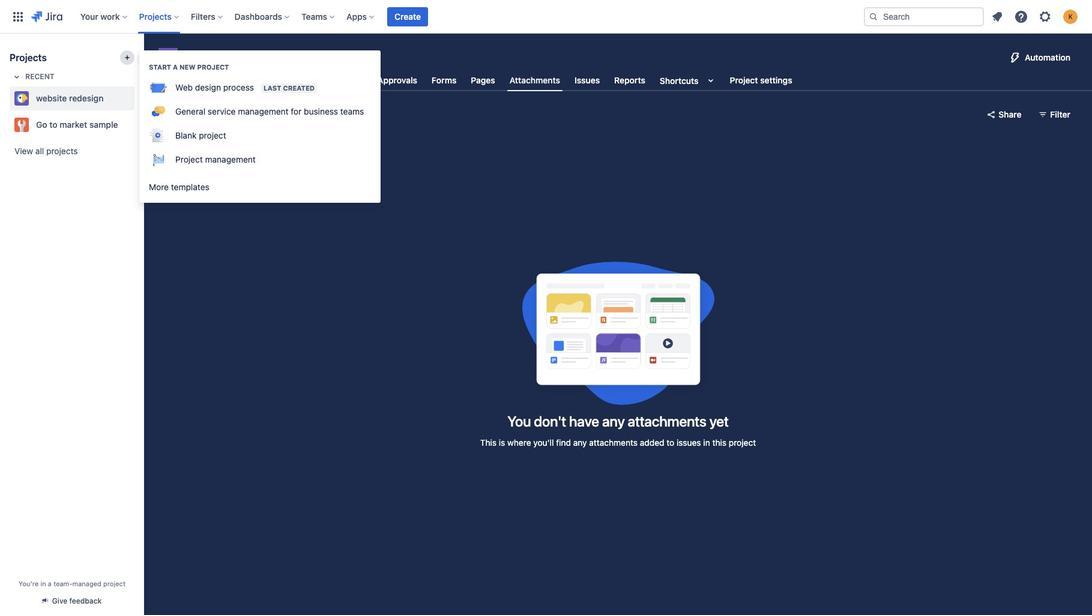 Task type: describe. For each thing, give the bounding box(es) containing it.
automation button
[[1004, 48, 1079, 67]]

project inside button
[[199, 130, 226, 141]]

add people image
[[309, 108, 323, 122]]

tab list containing attachments
[[151, 70, 803, 91]]

banner containing your work
[[0, 0, 1093, 34]]

project for project settings
[[730, 75, 759, 85]]

web design process
[[175, 82, 254, 92]]

give
[[52, 597, 67, 606]]

forms link
[[430, 70, 459, 91]]

you're
[[19, 580, 39, 588]]

your
[[80, 11, 98, 21]]

design
[[195, 82, 221, 92]]

1 horizontal spatial redesign
[[236, 49, 291, 66]]

managed
[[72, 580, 101, 588]]

added
[[640, 438, 665, 448]]

apps button
[[343, 7, 379, 26]]

primary element
[[7, 0, 855, 33]]

approvals link
[[376, 70, 420, 91]]

calendar
[[280, 75, 316, 85]]

management inside "button"
[[238, 106, 289, 117]]

work
[[101, 11, 120, 21]]

project settings
[[730, 75, 793, 85]]

process
[[223, 82, 254, 92]]

blank project icon image
[[149, 129, 168, 143]]

is
[[499, 438, 506, 448]]

filters button
[[187, 7, 228, 26]]

board link
[[211, 70, 239, 91]]

start a new project
[[149, 63, 229, 71]]

appswitcher icon image
[[11, 9, 25, 24]]

settings
[[761, 75, 793, 85]]

1 vertical spatial attachments
[[590, 438, 638, 448]]

projects
[[46, 146, 78, 156]]

0 vertical spatial website redesign
[[183, 49, 291, 66]]

projects inside popup button
[[139, 11, 172, 21]]

forms
[[432, 75, 457, 85]]

business
[[304, 106, 338, 117]]

team-
[[54, 580, 72, 588]]

service
[[208, 106, 236, 117]]

templates
[[171, 182, 210, 192]]

web design process icon image
[[149, 81, 168, 95]]

start
[[149, 63, 171, 71]]

general service management for business teams
[[175, 106, 364, 117]]

notifications image
[[991, 9, 1005, 24]]

list link
[[249, 70, 268, 91]]

approvals
[[378, 75, 418, 85]]

feedback
[[69, 597, 102, 606]]

dashboards button
[[231, 7, 294, 26]]

management inside button
[[205, 154, 256, 165]]

share
[[999, 109, 1022, 120]]

a inside heading
[[173, 63, 178, 71]]

go
[[36, 120, 47, 130]]

apps
[[347, 11, 367, 21]]

more templates button
[[139, 175, 381, 199]]

reports link
[[612, 70, 648, 91]]

pages
[[471, 75, 496, 85]]

general
[[175, 106, 206, 117]]

go to market sample
[[36, 120, 118, 130]]

shortcuts button
[[658, 70, 721, 91]]

automation
[[1026, 52, 1071, 62]]

automation image
[[1009, 50, 1023, 65]]

project right managed
[[103, 580, 126, 588]]

teams
[[341, 106, 364, 117]]

issues link
[[573, 70, 603, 91]]

blank project
[[175, 130, 226, 141]]

to inside go to market sample "link"
[[49, 120, 57, 130]]

project for project management
[[175, 154, 203, 165]]

project management
[[175, 154, 256, 165]]

0 horizontal spatial projects
[[10, 52, 47, 63]]

you don't have any attachments yet
[[508, 413, 729, 430]]

this is where you'll find any attachments added to issues in this project
[[481, 438, 757, 448]]

1 horizontal spatial in
[[704, 438, 711, 448]]

project management icon image
[[149, 153, 168, 167]]

project management button
[[139, 148, 381, 172]]

your work button
[[77, 7, 132, 26]]

search image
[[869, 12, 879, 21]]

project right this
[[729, 438, 757, 448]]

web
[[175, 82, 193, 92]]

more templates
[[149, 182, 210, 192]]

filters
[[191, 11, 215, 21]]

share button
[[983, 105, 1030, 124]]

help image
[[1015, 9, 1029, 24]]

create button
[[388, 7, 428, 26]]

1 horizontal spatial website
[[183, 49, 232, 66]]

recent
[[25, 72, 54, 81]]

project settings link
[[728, 70, 795, 91]]



Task type: locate. For each thing, give the bounding box(es) containing it.
management up blank project button
[[238, 106, 289, 117]]

created
[[283, 84, 315, 92]]

0 vertical spatial project
[[730, 75, 759, 85]]

this
[[713, 438, 727, 448]]

a left new
[[173, 63, 178, 71]]

0 vertical spatial redesign
[[236, 49, 291, 66]]

start a new project group
[[139, 50, 381, 175]]

general service management for business teams icon image
[[149, 105, 168, 119]]

0 vertical spatial management
[[238, 106, 289, 117]]

any right find
[[574, 438, 587, 448]]

Search field
[[865, 7, 985, 26]]

0 horizontal spatial any
[[574, 438, 587, 448]]

management
[[238, 106, 289, 117], [205, 154, 256, 165]]

projects
[[139, 11, 172, 21], [10, 52, 47, 63]]

last
[[264, 84, 282, 92]]

website redesign link
[[10, 87, 130, 111]]

project left settings
[[730, 75, 759, 85]]

attachments
[[510, 75, 561, 85]]

1 vertical spatial management
[[205, 154, 256, 165]]

general service management for business teams button
[[139, 100, 381, 124]]

1 horizontal spatial projects
[[139, 11, 172, 21]]

1 horizontal spatial a
[[173, 63, 178, 71]]

website up board
[[183, 49, 232, 66]]

1 horizontal spatial project
[[730, 75, 759, 85]]

1 vertical spatial add to starred image
[[131, 118, 145, 132]]

last created
[[264, 84, 315, 92]]

calendar link
[[277, 70, 318, 91]]

create
[[395, 11, 421, 21]]

where
[[508, 438, 532, 448]]

0 horizontal spatial in
[[41, 580, 46, 588]]

start a new project heading
[[139, 62, 381, 72]]

in right 'you're'
[[41, 580, 46, 588]]

teams button
[[298, 7, 339, 26]]

1 vertical spatial in
[[41, 580, 46, 588]]

a left team- at the bottom
[[48, 580, 52, 588]]

1 vertical spatial website redesign
[[36, 93, 104, 103]]

0 vertical spatial to
[[49, 120, 57, 130]]

view all projects link
[[10, 141, 135, 162]]

1 vertical spatial to
[[667, 438, 675, 448]]

you
[[508, 413, 531, 430]]

this
[[481, 438, 497, 448]]

give feedback
[[52, 597, 102, 606]]

shortcuts
[[660, 75, 699, 86]]

1 vertical spatial redesign
[[69, 93, 104, 103]]

0 horizontal spatial website
[[36, 93, 67, 103]]

you're in a team-managed project
[[19, 580, 126, 588]]

project
[[197, 63, 229, 71], [199, 130, 226, 141], [729, 438, 757, 448], [103, 580, 126, 588]]

add to starred image
[[131, 91, 145, 106], [131, 118, 145, 132]]

add to starred image left web design process icon
[[131, 91, 145, 106]]

your profile and settings image
[[1064, 9, 1079, 24]]

issues
[[677, 438, 702, 448]]

project up board
[[197, 63, 229, 71]]

market
[[60, 120, 87, 130]]

have
[[570, 413, 600, 430]]

settings image
[[1039, 9, 1053, 24]]

1 vertical spatial any
[[574, 438, 587, 448]]

to right go at the left of the page
[[49, 120, 57, 130]]

1 vertical spatial project
[[175, 154, 203, 165]]

all
[[35, 146, 44, 156]]

attachments down you don't have any attachments yet
[[590, 438, 638, 448]]

a
[[173, 63, 178, 71], [48, 580, 52, 588]]

1 vertical spatial website
[[36, 93, 67, 103]]

filter button
[[1034, 105, 1079, 124]]

0 horizontal spatial to
[[49, 120, 57, 130]]

jira image
[[31, 9, 62, 24], [31, 9, 62, 24]]

0 vertical spatial projects
[[139, 11, 172, 21]]

management down blank project button
[[205, 154, 256, 165]]

project inside tab list
[[730, 75, 759, 85]]

projects right the work
[[139, 11, 172, 21]]

sample
[[90, 120, 118, 130]]

0 horizontal spatial project
[[175, 154, 203, 165]]

project down blank
[[175, 154, 203, 165]]

filter
[[1051, 109, 1071, 120]]

0 vertical spatial add to starred image
[[131, 91, 145, 106]]

projects button
[[136, 7, 184, 26]]

dashboards
[[235, 11, 282, 21]]

add to starred image left blank project icon
[[131, 118, 145, 132]]

your work
[[80, 11, 120, 21]]

in left this
[[704, 438, 711, 448]]

you'll
[[534, 438, 554, 448]]

find
[[557, 438, 571, 448]]

website inside website redesign link
[[36, 93, 67, 103]]

0 horizontal spatial a
[[48, 580, 52, 588]]

new
[[180, 63, 196, 71]]

tab list
[[151, 70, 803, 91]]

0 horizontal spatial website redesign
[[36, 93, 104, 103]]

1 horizontal spatial website redesign
[[183, 49, 291, 66]]

attachments up added
[[628, 413, 707, 430]]

Search issues text field
[[160, 106, 251, 123]]

create project image
[[123, 53, 132, 62]]

collapse recent projects image
[[10, 70, 24, 84]]

add to starred image for go to market sample
[[131, 118, 145, 132]]

banner
[[0, 0, 1093, 34]]

redesign
[[236, 49, 291, 66], [69, 93, 104, 103]]

website down recent
[[36, 93, 67, 103]]

website redesign
[[183, 49, 291, 66], [36, 93, 104, 103]]

in
[[704, 438, 711, 448], [41, 580, 46, 588]]

0 vertical spatial website
[[183, 49, 232, 66]]

blank
[[175, 130, 197, 141]]

pages link
[[469, 70, 498, 91]]

yet
[[710, 413, 729, 430]]

view all projects
[[14, 146, 78, 156]]

view
[[14, 146, 33, 156]]

more
[[149, 182, 169, 192]]

teams
[[302, 11, 327, 21]]

list
[[251, 75, 265, 85]]

0 vertical spatial a
[[173, 63, 178, 71]]

go to market sample link
[[10, 113, 130, 137]]

0 vertical spatial in
[[704, 438, 711, 448]]

for
[[291, 106, 302, 117]]

don't
[[534, 413, 567, 430]]

summary
[[161, 75, 199, 85]]

0 vertical spatial attachments
[[628, 413, 707, 430]]

1 vertical spatial a
[[48, 580, 52, 588]]

0 horizontal spatial redesign
[[69, 93, 104, 103]]

redesign up go to market sample
[[69, 93, 104, 103]]

any up this is where you'll find any attachments added to issues in this project
[[603, 413, 625, 430]]

1 horizontal spatial to
[[667, 438, 675, 448]]

reports
[[615, 75, 646, 85]]

projects up recent
[[10, 52, 47, 63]]

to left issues on the bottom of the page
[[667, 438, 675, 448]]

any
[[603, 413, 625, 430], [574, 438, 587, 448]]

add to starred image for website redesign
[[131, 91, 145, 106]]

project inside heading
[[197, 63, 229, 71]]

summary link
[[159, 70, 201, 91]]

give feedback button
[[35, 592, 109, 612]]

blank project button
[[139, 124, 381, 148]]

1 add to starred image from the top
[[131, 91, 145, 106]]

website redesign up market
[[36, 93, 104, 103]]

website redesign up board
[[183, 49, 291, 66]]

redesign up list
[[236, 49, 291, 66]]

project inside button
[[175, 154, 203, 165]]

0 vertical spatial any
[[603, 413, 625, 430]]

2 add to starred image from the top
[[131, 118, 145, 132]]

website
[[183, 49, 232, 66], [36, 93, 67, 103]]

project down search issues text field
[[199, 130, 226, 141]]

to
[[49, 120, 57, 130], [667, 438, 675, 448]]

issues
[[575, 75, 600, 85]]

1 vertical spatial projects
[[10, 52, 47, 63]]

project
[[730, 75, 759, 85], [175, 154, 203, 165]]

board
[[213, 75, 237, 85]]

1 horizontal spatial any
[[603, 413, 625, 430]]



Task type: vqa. For each thing, say whether or not it's contained in the screenshot.
Reporter for Issue Comment Edited
no



